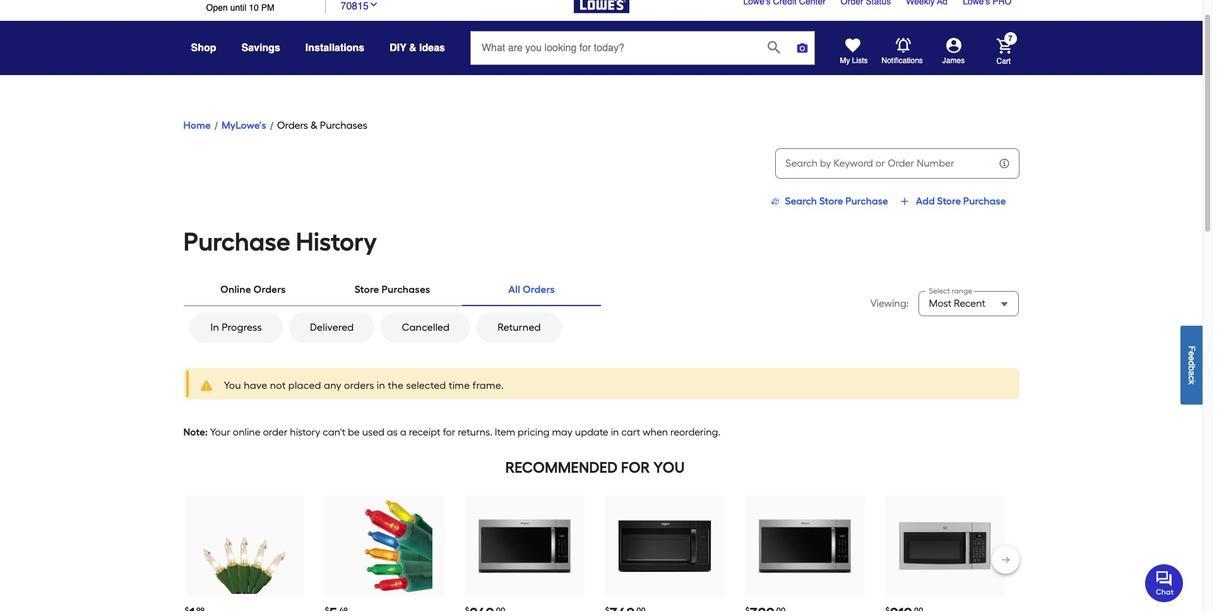 Task type: describe. For each thing, give the bounding box(es) containing it.
delivered
[[310, 322, 354, 334]]

savings
[[242, 42, 280, 54]]

diy
[[390, 42, 407, 54]]

lists
[[853, 56, 868, 65]]

open
[[206, 3, 228, 13]]

selected
[[406, 380, 446, 392]]

shop button
[[191, 37, 216, 59]]

0 vertical spatial in
[[377, 380, 386, 392]]

lowe's home improvement lists image
[[846, 38, 861, 53]]

Search by Keyword or Order Number text field
[[776, 156, 990, 171]]

mylowe's
[[222, 119, 266, 131]]

add
[[917, 195, 935, 207]]

orders inside button
[[277, 119, 308, 131]]

f
[[1188, 346, 1198, 351]]

lowe's home improvement cart image
[[997, 38, 1012, 53]]

add store purchase button
[[896, 194, 1007, 209]]

returned button
[[477, 313, 562, 343]]

be
[[348, 426, 360, 438]]

as
[[387, 426, 398, 438]]

purchase for add store purchase
[[964, 195, 1007, 207]]

orders
[[344, 380, 374, 392]]

frame.
[[473, 380, 504, 392]]

0 horizontal spatial purchase
[[184, 227, 291, 257]]

update
[[575, 426, 609, 438]]

orders for all orders
[[523, 284, 555, 296]]

home link
[[184, 118, 211, 133]]

ge staybright 100-count 24.7-ft multicolor led plug-in christmas string lights image
[[337, 498, 433, 594]]

history
[[290, 426, 321, 438]]

cancelled button
[[381, 313, 471, 343]]

time
[[449, 380, 470, 392]]

you have not placed any orders in the selected time frame.
[[224, 380, 504, 392]]

c
[[1188, 376, 1198, 380]]

store purchases button
[[323, 275, 462, 305]]

chevron down image
[[369, 0, 379, 9]]

diy & ideas
[[390, 42, 445, 54]]

d
[[1188, 361, 1198, 366]]

cart
[[622, 426, 641, 438]]

note:
[[184, 426, 208, 438]]

in progress
[[211, 322, 262, 334]]

lowe's home improvement logo image
[[574, 0, 630, 28]]

camera image
[[797, 42, 809, 54]]

my lists
[[841, 56, 868, 65]]

10
[[249, 3, 259, 13]]

whirlpool 1.7-cu ft 1000-watt over-the-range microwave (black) image
[[618, 498, 714, 594]]

add store purchase
[[917, 195, 1007, 207]]

when
[[643, 426, 669, 438]]

in
[[211, 322, 219, 334]]

installations
[[306, 42, 365, 54]]

for
[[443, 426, 456, 438]]

purchase for search store purchase
[[846, 195, 889, 207]]

1 vertical spatial a
[[400, 426, 407, 438]]

70815 button
[[341, 0, 379, 14]]

Search Query text field
[[471, 32, 758, 64]]

online orders button
[[184, 275, 323, 305]]

your
[[210, 426, 231, 438]]

reordering.
[[671, 426, 721, 438]]

& for diy
[[409, 42, 417, 54]]

history
[[296, 227, 377, 257]]

james button
[[924, 38, 985, 66]]

pricing
[[518, 426, 550, 438]]

order
[[263, 426, 288, 438]]

delivered button
[[289, 313, 375, 343]]

7
[[1009, 34, 1013, 43]]

any
[[324, 380, 342, 392]]

mylowe's link
[[222, 118, 266, 133]]

f e e d b a c k button
[[1181, 326, 1203, 405]]

until
[[230, 3, 247, 13]]

a inside button
[[1188, 371, 1198, 376]]

1 horizontal spatial in
[[611, 426, 619, 438]]



Task type: vqa. For each thing, say whether or not it's contained in the screenshot.
Store
yes



Task type: locate. For each thing, give the bounding box(es) containing it.
you inside heading
[[654, 459, 685, 477]]

warning filled image
[[199, 378, 214, 394]]

in progress button
[[190, 313, 283, 343]]

lowe's home improvement notification center image
[[896, 38, 911, 53]]

0 horizontal spatial in
[[377, 380, 386, 392]]

in left the
[[377, 380, 386, 392]]

0 vertical spatial purchases
[[320, 119, 368, 131]]

0 horizontal spatial &
[[311, 119, 318, 131]]

e up d
[[1188, 351, 1198, 356]]

open until 10 pm
[[206, 3, 275, 13]]

search store purchase
[[781, 195, 889, 207]]

plus image
[[900, 196, 910, 207]]

installations button
[[306, 37, 365, 59]]

viewing:
[[871, 298, 912, 310]]

can't
[[323, 426, 346, 438]]

search
[[785, 195, 818, 207]]

store inside button
[[938, 195, 962, 207]]

orders right "online"
[[254, 284, 286, 296]]

pm
[[261, 3, 275, 13]]

b
[[1188, 366, 1198, 371]]

orders & purchases button
[[277, 118, 368, 133]]

70815
[[341, 0, 369, 12]]

returns.
[[458, 426, 493, 438]]

k
[[1188, 380, 1198, 385]]

cancelled
[[402, 322, 450, 334]]

2 e from the top
[[1188, 356, 1198, 361]]

1 horizontal spatial purchases
[[382, 284, 431, 296]]

a
[[1188, 371, 1198, 376], [400, 426, 407, 438]]

search store purchase button
[[766, 194, 889, 209]]

the
[[388, 380, 404, 392]]

0 horizontal spatial store
[[355, 284, 379, 296]]

1 vertical spatial you
[[654, 459, 685, 477]]

not
[[270, 380, 286, 392]]

orders right all
[[523, 284, 555, 296]]

ideas
[[420, 42, 445, 54]]

all orders button
[[462, 275, 602, 305]]

holiday living 100-count 20.62-ft white incandescent plug-in christmas string lights image
[[197, 498, 293, 594]]

store right search
[[820, 195, 844, 207]]

orders
[[277, 119, 308, 131], [254, 284, 286, 296], [523, 284, 555, 296]]

all orders
[[509, 284, 555, 296]]

placed
[[289, 380, 321, 392]]

recommended for you
[[506, 459, 685, 477]]

receipt
[[409, 426, 441, 438]]

purchase inside button
[[964, 195, 1007, 207]]

info outlined image
[[998, 157, 1011, 170]]

purchase inside button
[[846, 195, 889, 207]]

have
[[244, 380, 268, 392]]

a up k on the bottom of page
[[1188, 371, 1198, 376]]

my lists link
[[841, 38, 868, 66]]

0 vertical spatial a
[[1188, 371, 1198, 376]]

online orders
[[220, 284, 286, 296]]

home
[[184, 119, 211, 131]]

e
[[1188, 351, 1198, 356], [1188, 356, 1198, 361]]

purchases
[[320, 119, 368, 131], [382, 284, 431, 296]]

purchase
[[846, 195, 889, 207], [964, 195, 1007, 207], [184, 227, 291, 257]]

you left have
[[224, 380, 241, 392]]

online
[[233, 426, 261, 438]]

note: your online order history can't be used as a receipt for returns. item pricing may update in cart when reordering.
[[184, 426, 721, 438]]

orders for online orders
[[254, 284, 286, 296]]

&
[[409, 42, 417, 54], [311, 119, 318, 131]]

store inside 'button'
[[355, 284, 379, 296]]

recommended
[[506, 459, 618, 477]]

1 horizontal spatial a
[[1188, 371, 1198, 376]]

purchases inside 'button'
[[382, 284, 431, 296]]

0 horizontal spatial you
[[224, 380, 241, 392]]

1 vertical spatial &
[[311, 119, 318, 131]]

savings button
[[242, 37, 280, 59]]

purchase left the 'plus' image
[[846, 195, 889, 207]]

store
[[820, 195, 844, 207], [938, 195, 962, 207], [355, 284, 379, 296]]

diy & ideas button
[[390, 37, 445, 59]]

0 vertical spatial you
[[224, 380, 241, 392]]

& inside orders & purchases button
[[311, 119, 318, 131]]

f e e d b a c k
[[1188, 346, 1198, 385]]

for
[[622, 459, 650, 477]]

& for orders
[[311, 119, 318, 131]]

item
[[495, 426, 516, 438]]

store right "add"
[[938, 195, 962, 207]]

orders right mylowe's
[[277, 119, 308, 131]]

in left "cart" at the bottom of page
[[611, 426, 619, 438]]

orders & purchases
[[277, 119, 368, 131]]

a right as
[[400, 426, 407, 438]]

search image
[[768, 41, 781, 53]]

1 e from the top
[[1188, 351, 1198, 356]]

2 horizontal spatial store
[[938, 195, 962, 207]]

recommended for you heading
[[184, 455, 1007, 481]]

notifications
[[882, 56, 924, 65]]

purchase down info outlined 'icon'
[[964, 195, 1007, 207]]

purchase history
[[184, 227, 377, 257]]

whirlpool 1.7-cu ft 1000-watt over-the-range microwave (fingerprint resistant stainless steel) image
[[477, 498, 573, 594]]

0 horizontal spatial a
[[400, 426, 407, 438]]

store for search
[[820, 195, 844, 207]]

1 vertical spatial in
[[611, 426, 619, 438]]

store inside button
[[820, 195, 844, 207]]

1 horizontal spatial store
[[820, 195, 844, 207]]

& inside diy & ideas button
[[409, 42, 417, 54]]

you right for
[[654, 459, 685, 477]]

progress
[[222, 322, 262, 334]]

1 horizontal spatial purchase
[[846, 195, 889, 207]]

0 horizontal spatial purchases
[[320, 119, 368, 131]]

store purchases
[[355, 284, 431, 296]]

may
[[552, 426, 573, 438]]

ge 1.6-cu ft 1000-watt over-the-range microwave (stainless steel) image
[[898, 498, 994, 594]]

host outlined image
[[771, 196, 781, 207]]

1 horizontal spatial &
[[409, 42, 417, 54]]

chat invite button image
[[1146, 564, 1185, 603]]

all
[[509, 284, 521, 296]]

shop
[[191, 42, 216, 54]]

whirlpool 1.7-cu ft 1000-watt over-the-range microwave (stainless steel) image
[[758, 498, 854, 594]]

e up b
[[1188, 356, 1198, 361]]

returned
[[498, 322, 541, 334]]

1 vertical spatial purchases
[[382, 284, 431, 296]]

used
[[362, 426, 385, 438]]

online
[[220, 284, 251, 296]]

james
[[943, 56, 965, 65]]

1 horizontal spatial you
[[654, 459, 685, 477]]

purchases inside button
[[320, 119, 368, 131]]

store for add
[[938, 195, 962, 207]]

store up delivered button
[[355, 284, 379, 296]]

my
[[841, 56, 851, 65]]

cart
[[997, 57, 1012, 65]]

purchase up "online"
[[184, 227, 291, 257]]

you
[[224, 380, 241, 392], [654, 459, 685, 477]]

2 horizontal spatial purchase
[[964, 195, 1007, 207]]

None search field
[[471, 31, 816, 76]]

0 vertical spatial &
[[409, 42, 417, 54]]



